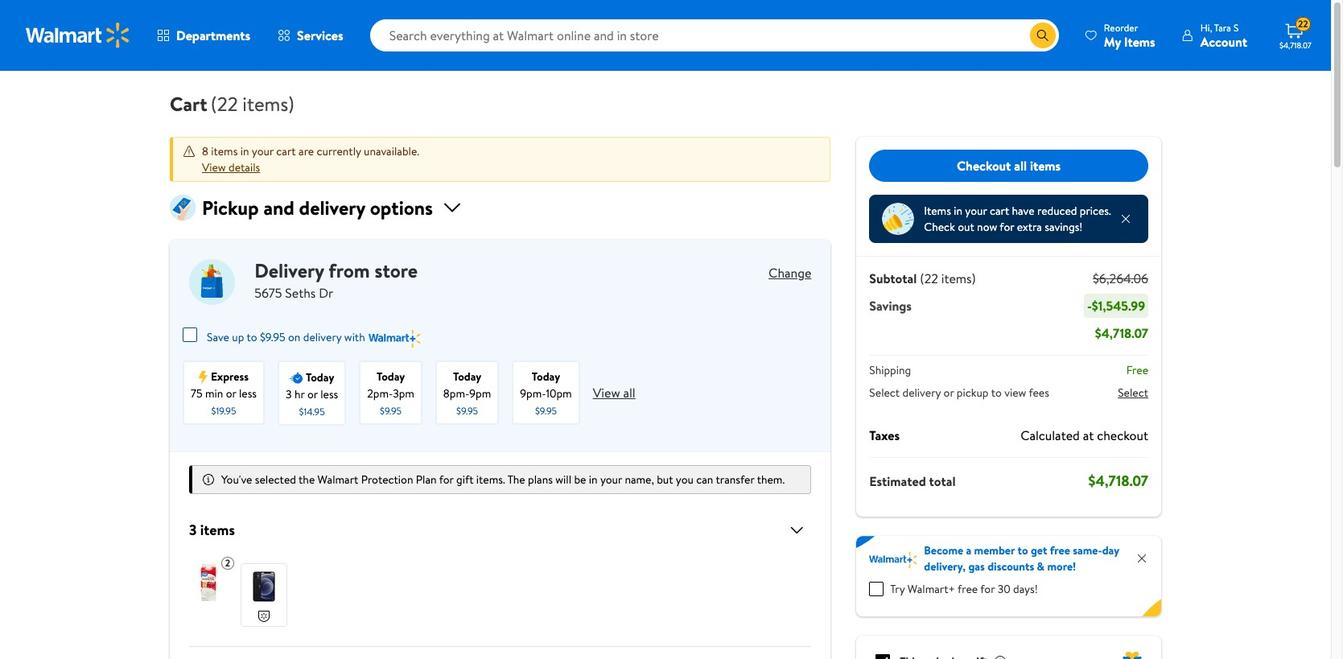 Task type: describe. For each thing, give the bounding box(es) containing it.
walmart image
[[26, 23, 130, 48]]

3 for 3 hr or less $14.95
[[286, 386, 292, 403]]

checkout all items button
[[870, 150, 1149, 182]]

can
[[697, 472, 714, 488]]

or for hr
[[307, 386, 318, 403]]

hr
[[295, 386, 305, 403]]

try walmart+ free for 30 days!
[[891, 581, 1038, 597]]

reorder
[[1104, 21, 1139, 34]]

75 min or less $19.95
[[191, 386, 257, 418]]

items inside reorder my items
[[1124, 33, 1156, 50]]

have
[[1012, 203, 1035, 219]]

banner containing become a member to get free same-day delivery, gas discounts & more!
[[857, 536, 1162, 617]]

0 vertical spatial delivery
[[299, 194, 365, 221]]

discounts
[[988, 559, 1035, 575]]

great value lactose free whole vitamin d milk, half gallon, 64 fl oz quantity 2 with addon services image
[[189, 563, 228, 602]]

$9.95 for 3pm
[[380, 404, 402, 418]]

view inside 8 items in your cart are currently unavailable. view details
[[202, 159, 226, 175]]

save
[[207, 329, 229, 345]]

for inside alert
[[439, 472, 454, 488]]

express thunderbolt image
[[199, 371, 208, 384]]

become
[[924, 543, 964, 559]]

reorder my items
[[1104, 21, 1156, 50]]

the
[[299, 472, 315, 488]]

select delivery or pickup to view fees
[[870, 385, 1050, 401]]

your inside alert
[[600, 472, 622, 488]]

This order is a gift. checkbox
[[876, 654, 891, 659]]

0 vertical spatial to
[[247, 329, 257, 345]]

check
[[924, 219, 955, 235]]

currently
[[317, 143, 361, 159]]

delivery from store
[[255, 257, 418, 284]]

1 vertical spatial to
[[991, 385, 1002, 401]]

items.
[[476, 472, 505, 488]]

0 horizontal spatial walmart plus image
[[368, 330, 421, 348]]

Try Walmart+ free for 30 days! checkbox
[[870, 582, 884, 597]]

to inside the become a member to get free same-day delivery, gas discounts & more!
[[1018, 543, 1028, 559]]

pickup and delivery options button
[[170, 194, 831, 221]]

5675
[[255, 284, 282, 302]]

or for min
[[226, 386, 236, 402]]

savings!
[[1045, 219, 1083, 235]]

walmart
[[318, 472, 359, 488]]

-
[[1088, 297, 1092, 315]]

hi, tara s account
[[1201, 21, 1248, 50]]

but
[[657, 472, 673, 488]]

you've
[[221, 472, 252, 488]]

(22 for cart
[[211, 90, 238, 118]]

3 items
[[189, 520, 235, 540]]

view details button
[[202, 159, 260, 175]]

my
[[1104, 33, 1121, 50]]

select for 'select' button
[[1118, 385, 1149, 401]]

3 hr or less $14.95
[[286, 386, 338, 419]]

view all
[[593, 384, 636, 402]]

8
[[202, 143, 208, 159]]

today 9pm-10pm $9.95
[[520, 369, 572, 418]]

today up "3 hr or less $14.95" on the bottom of the page
[[306, 370, 334, 386]]

0 horizontal spatial free
[[958, 581, 978, 597]]

subtotal (22 items)
[[870, 270, 976, 287]]

$9.95 for 9pm
[[456, 404, 478, 418]]

select button
[[1118, 385, 1149, 401]]

close nudge image
[[1120, 213, 1133, 225]]

75
[[191, 386, 203, 402]]

pickup and delivery options
[[202, 194, 433, 221]]

1 vertical spatial walmart plus image
[[870, 552, 918, 568]]

22
[[1298, 17, 1309, 31]]

view all items image
[[781, 521, 807, 540]]

taxes
[[870, 427, 900, 444]]

in inside items in your cart have reduced prices. check out now for extra savings!
[[954, 203, 963, 219]]

9pm-
[[520, 386, 546, 402]]

reduced
[[1038, 203, 1077, 219]]

departments
[[176, 27, 250, 44]]

less for express
[[239, 386, 257, 402]]

delivery
[[255, 257, 324, 284]]

alert containing 8 items in your cart are currently unavailable.
[[170, 137, 831, 182]]

them.
[[757, 472, 785, 488]]

view
[[1005, 385, 1027, 401]]

gift
[[456, 472, 474, 488]]

protection
[[361, 472, 413, 488]]

30
[[998, 581, 1011, 597]]

items in your cart have reduced prices. check out now for extra savings!
[[924, 203, 1112, 235]]

name,
[[625, 472, 654, 488]]

walmart+
[[908, 581, 956, 597]]

items inside items in your cart have reduced prices. check out now for extra savings!
[[924, 203, 951, 219]]

items) for cart (22 items)
[[243, 90, 295, 118]]

prices.
[[1080, 203, 1112, 219]]

shipping
[[870, 362, 911, 378]]

savings
[[870, 297, 912, 315]]

up
[[232, 329, 244, 345]]

total
[[929, 472, 956, 490]]

plan
[[416, 472, 437, 488]]

cart_gic_illustration image
[[170, 195, 196, 221]]

save up to $9.95 on delivery with
[[207, 329, 365, 345]]

free inside the become a member to get free same-day delivery, gas discounts & more!
[[1050, 543, 1071, 559]]

plans
[[528, 472, 553, 488]]

learn more about gifting image
[[994, 655, 1007, 659]]

for inside banner
[[981, 581, 995, 597]]

express
[[211, 369, 249, 385]]

services
[[297, 27, 343, 44]]

today for 9pm
[[453, 369, 482, 385]]

departments button
[[143, 16, 264, 55]]

same-
[[1073, 543, 1103, 559]]

your inside 8 items in your cart are currently unavailable. view details
[[252, 143, 274, 159]]

in inside 8 items in your cart are currently unavailable. view details
[[240, 143, 249, 159]]

and
[[264, 194, 295, 221]]

become a member to get free same-day delivery, gas discounts & more!
[[924, 543, 1120, 575]]

tara
[[1215, 21, 1232, 34]]

on
[[288, 329, 301, 345]]

3 for 3 items
[[189, 520, 197, 540]]

try
[[891, 581, 905, 597]]

$14.95
[[299, 405, 325, 419]]

checkout
[[1097, 427, 1149, 444]]



Task type: vqa. For each thing, say whether or not it's contained in the screenshot.
Womens
no



Task type: locate. For each thing, give the bounding box(es) containing it.
1 vertical spatial view
[[593, 384, 620, 402]]

straight talk apple iphone 12, 64gb, black- prepaid smartphone [locked to straight talk] with addon services image
[[245, 567, 283, 606]]

gas
[[969, 559, 985, 575]]

s
[[1234, 21, 1239, 34]]

gifting image
[[1123, 652, 1142, 659]]

&
[[1037, 559, 1045, 575]]

3pm
[[393, 386, 414, 402]]

all right 10pm
[[623, 384, 636, 402]]

$9.95 down 2pm-
[[380, 404, 402, 418]]

free right get
[[1050, 543, 1071, 559]]

$9.95 inside today 8pm-9pm $9.95
[[456, 404, 478, 418]]

reduced price image
[[883, 203, 915, 235]]

now
[[977, 219, 998, 235]]

1 horizontal spatial or
[[307, 386, 318, 403]]

view right 10pm
[[593, 384, 620, 402]]

Search search field
[[370, 19, 1059, 52]]

pickup
[[202, 194, 259, 221]]

in right 8
[[240, 143, 249, 159]]

$4,718.07 down 22
[[1280, 39, 1312, 51]]

0 vertical spatial walmart plus image
[[368, 330, 421, 348]]

0 vertical spatial cart
[[276, 143, 296, 159]]

(22 right subtotal
[[920, 270, 939, 287]]

today for 10pm
[[532, 369, 560, 385]]

1 horizontal spatial items)
[[942, 270, 976, 287]]

1 vertical spatial all
[[623, 384, 636, 402]]

2 horizontal spatial or
[[944, 385, 954, 401]]

Walmart Site-Wide search field
[[370, 19, 1059, 52]]

0 vertical spatial for
[[1000, 219, 1015, 235]]

1 vertical spatial for
[[439, 472, 454, 488]]

2 horizontal spatial in
[[954, 203, 963, 219]]

1 vertical spatial in
[[954, 203, 963, 219]]

day
[[1103, 543, 1120, 559]]

$9.95 down 8pm-
[[456, 404, 478, 418]]

0 vertical spatial your
[[252, 143, 274, 159]]

items for 3 items
[[200, 520, 235, 540]]

pickup
[[957, 385, 989, 401]]

0 horizontal spatial in
[[240, 143, 249, 159]]

checkout all items
[[957, 157, 1061, 175]]

1 horizontal spatial free
[[1050, 543, 1071, 559]]

in
[[240, 143, 249, 159], [954, 203, 963, 219], [589, 472, 598, 488]]

delivery right on
[[303, 329, 342, 345]]

$19.95
[[211, 404, 236, 418]]

to right up
[[247, 329, 257, 345]]

2 horizontal spatial your
[[966, 203, 987, 219]]

in left now
[[954, 203, 963, 219]]

3 left hr
[[286, 386, 292, 403]]

options
[[370, 194, 433, 221]]

0 horizontal spatial items)
[[243, 90, 295, 118]]

your left name,
[[600, 472, 622, 488]]

today inside today 9pm-10pm $9.95
[[532, 369, 560, 385]]

to
[[247, 329, 257, 345], [991, 385, 1002, 401], [1018, 543, 1028, 559]]

or right hr
[[307, 386, 318, 403]]

view all button
[[593, 384, 636, 402]]

fees
[[1029, 385, 1050, 401]]

3 inside "3 hr or less $14.95"
[[286, 386, 292, 403]]

(22
[[211, 90, 238, 118], [920, 270, 939, 287]]

all for checkout
[[1014, 157, 1027, 175]]

$9.95 for 10pm
[[535, 404, 557, 418]]

for left 30
[[981, 581, 995, 597]]

1 vertical spatial free
[[958, 581, 978, 597]]

5675 seths dr
[[255, 284, 333, 302]]

or for delivery
[[944, 385, 954, 401]]

get
[[1031, 543, 1048, 559]]

$9.95 inside today 9pm-10pm $9.95
[[535, 404, 557, 418]]

8pm-
[[443, 386, 470, 402]]

$4,718.07 down $1,545.99
[[1095, 324, 1149, 342]]

details
[[229, 159, 260, 175]]

1 horizontal spatial your
[[600, 472, 622, 488]]

2 vertical spatial in
[[589, 472, 598, 488]]

1 vertical spatial items
[[924, 203, 951, 219]]

for right now
[[1000, 219, 1015, 235]]

a
[[966, 543, 972, 559]]

items right 'my'
[[1124, 33, 1156, 50]]

delivery down shipping
[[903, 385, 941, 401]]

transfer
[[716, 472, 755, 488]]

today 2pm-3pm $9.95
[[367, 369, 414, 418]]

2 horizontal spatial to
[[1018, 543, 1028, 559]]

search icon image
[[1037, 29, 1050, 42]]

(22 right cart
[[211, 90, 238, 118]]

walmart plus image
[[368, 330, 421, 348], [870, 552, 918, 568]]

0 horizontal spatial to
[[247, 329, 257, 345]]

or
[[944, 385, 954, 401], [226, 386, 236, 402], [307, 386, 318, 403]]

0 horizontal spatial 3
[[189, 520, 197, 540]]

cart left are
[[276, 143, 296, 159]]

$9.95 for to
[[260, 329, 286, 345]]

view left the details
[[202, 159, 226, 175]]

today up 10pm
[[532, 369, 560, 385]]

or left pickup on the bottom right of the page
[[944, 385, 954, 401]]

cart (22 items)
[[170, 90, 295, 118]]

today inside today 8pm-9pm $9.95
[[453, 369, 482, 385]]

2 select from the left
[[1118, 385, 1149, 401]]

today up 2pm-
[[377, 369, 405, 385]]

0 horizontal spatial your
[[252, 143, 274, 159]]

alert
[[170, 137, 831, 182]]

extra
[[1017, 219, 1042, 235]]

your inside items in your cart have reduced prices. check out now for extra savings!
[[966, 203, 987, 219]]

dr
[[319, 284, 333, 302]]

today for 3pm
[[377, 369, 405, 385]]

items for 8 items in your cart are currently unavailable. view details
[[211, 143, 238, 159]]

0 vertical spatial all
[[1014, 157, 1027, 175]]

walmart plus image up try
[[870, 552, 918, 568]]

2 vertical spatial for
[[981, 581, 995, 597]]

1 horizontal spatial to
[[991, 385, 1002, 401]]

Save up to $9.95 on delivery with checkbox
[[183, 328, 197, 342]]

all inside checkout all items "button"
[[1014, 157, 1027, 175]]

1 horizontal spatial in
[[589, 472, 598, 488]]

items) for subtotal (22 items)
[[942, 270, 976, 287]]

items right 8
[[211, 143, 238, 159]]

0 vertical spatial 3
[[286, 386, 292, 403]]

0 vertical spatial in
[[240, 143, 249, 159]]

$1,545.99
[[1092, 297, 1146, 315]]

2 vertical spatial $4,718.07
[[1089, 471, 1149, 491]]

select for select delivery or pickup to view fees
[[870, 385, 900, 401]]

1 horizontal spatial 3
[[286, 386, 292, 403]]

1 vertical spatial cart
[[990, 203, 1010, 219]]

0 vertical spatial view
[[202, 159, 226, 175]]

items inside checkout all items "button"
[[1030, 157, 1061, 175]]

0 horizontal spatial view
[[202, 159, 226, 175]]

cart inside items in your cart have reduced prices. check out now for extra savings!
[[990, 203, 1010, 219]]

0 vertical spatial items)
[[243, 90, 295, 118]]

3 up great value lactose free whole vitamin d milk, half gallon, 64 fl oz quantity 2 with addon services "image"
[[189, 520, 197, 540]]

or right min
[[226, 386, 236, 402]]

$9.95 inside today 2pm-3pm $9.95
[[380, 404, 402, 418]]

free
[[1127, 362, 1149, 378]]

1 horizontal spatial view
[[593, 384, 620, 402]]

items inside 8 items in your cart are currently unavailable. view details
[[211, 143, 238, 159]]

today 8pm-9pm $9.95
[[443, 369, 491, 418]]

more!
[[1048, 559, 1076, 575]]

seths
[[285, 284, 316, 302]]

banner
[[857, 536, 1162, 617]]

9pm
[[470, 386, 491, 402]]

all right checkout
[[1014, 157, 1027, 175]]

for left gift
[[439, 472, 454, 488]]

for inside items in your cart have reduced prices. check out now for extra savings!
[[1000, 219, 1015, 235]]

1 horizontal spatial select
[[1118, 385, 1149, 401]]

$9.95 left on
[[260, 329, 286, 345]]

selected
[[255, 472, 296, 488]]

you
[[676, 472, 694, 488]]

2
[[225, 556, 230, 570]]

1 horizontal spatial walmart plus image
[[870, 552, 918, 568]]

items up reduced at right top
[[1030, 157, 1061, 175]]

1 vertical spatial (22
[[920, 270, 939, 287]]

less for today
[[321, 386, 338, 403]]

1 horizontal spatial less
[[321, 386, 338, 403]]

0 horizontal spatial select
[[870, 385, 900, 401]]

to left view
[[991, 385, 1002, 401]]

0 horizontal spatial for
[[439, 472, 454, 488]]

1 horizontal spatial cart
[[990, 203, 1010, 219]]

min
[[205, 386, 223, 402]]

items up 2 at the left
[[200, 520, 235, 540]]

(22 for subtotal
[[920, 270, 939, 287]]

in right be
[[589, 472, 598, 488]]

estimated total
[[870, 472, 956, 490]]

with
[[344, 329, 365, 345]]

walmart plus image right with
[[368, 330, 421, 348]]

you've selected the walmart protection plan for gift items. the plans will be in your name, but you can transfer them.
[[221, 472, 785, 488]]

-$1,545.99
[[1088, 297, 1146, 315]]

save up to $9.95 on delivery with walmart plus, page will refresh upon selection element
[[183, 327, 421, 361]]

2 vertical spatial to
[[1018, 543, 1028, 559]]

less inside "3 hr or less $14.95"
[[321, 386, 338, 403]]

select down shipping
[[870, 385, 900, 401]]

your right check
[[966, 203, 987, 219]]

delivery,
[[924, 559, 966, 575]]

free down gas
[[958, 581, 978, 597]]

cart inside 8 items in your cart are currently unavailable. view details
[[276, 143, 296, 159]]

unavailable.
[[364, 143, 419, 159]]

less inside 75 min or less $19.95
[[239, 386, 257, 402]]

you've selected the walmart protection plan for gift items. the plans will be in your name, but you can transfer them. alert
[[189, 465, 812, 494]]

items)
[[243, 90, 295, 118], [942, 270, 976, 287]]

change button
[[769, 264, 812, 282]]

services button
[[264, 16, 357, 55]]

0 vertical spatial items
[[1124, 33, 1156, 50]]

close walmart plus section image
[[1136, 552, 1149, 565]]

the
[[508, 472, 525, 488]]

0 vertical spatial (22
[[211, 90, 238, 118]]

0 vertical spatial $4,718.07
[[1280, 39, 1312, 51]]

view
[[202, 159, 226, 175], [593, 384, 620, 402]]

your left are
[[252, 143, 274, 159]]

select down free
[[1118, 385, 1149, 401]]

items
[[211, 143, 238, 159], [1030, 157, 1061, 175], [200, 520, 235, 540]]

2pm-
[[367, 386, 393, 402]]

all for view
[[623, 384, 636, 402]]

1 horizontal spatial (22
[[920, 270, 939, 287]]

cart left have
[[990, 203, 1010, 219]]

items left 'out'
[[924, 203, 951, 219]]

delivery down 8 items in your cart are currently unavailable. view details
[[299, 194, 365, 221]]

$9.95 inside the "save up to $9.95 on delivery with walmart plus, page will refresh upon selection" element
[[260, 329, 286, 345]]

1 select from the left
[[870, 385, 900, 401]]

account
[[1201, 33, 1248, 50]]

all
[[1014, 157, 1027, 175], [623, 384, 636, 402]]

or inside 75 min or less $19.95
[[226, 386, 236, 402]]

$9.95
[[260, 329, 286, 345], [380, 404, 402, 418], [456, 404, 478, 418], [535, 404, 557, 418]]

2 horizontal spatial for
[[1000, 219, 1015, 235]]

less
[[239, 386, 257, 402], [321, 386, 338, 403]]

0 horizontal spatial less
[[239, 386, 257, 402]]

2 vertical spatial your
[[600, 472, 622, 488]]

today up 8pm-
[[453, 369, 482, 385]]

or inside "3 hr or less $14.95"
[[307, 386, 318, 403]]

8 items in your cart are currently unavailable. view details
[[202, 143, 419, 175]]

0 horizontal spatial (22
[[211, 90, 238, 118]]

out
[[958, 219, 975, 235]]

0 horizontal spatial cart
[[276, 143, 296, 159]]

10pm
[[546, 386, 572, 402]]

$9.95 down 10pm
[[535, 404, 557, 418]]

1 vertical spatial $4,718.07
[[1095, 324, 1149, 342]]

1 horizontal spatial items
[[1124, 33, 1156, 50]]

0 horizontal spatial all
[[623, 384, 636, 402]]

1 vertical spatial 3
[[189, 520, 197, 540]]

free
[[1050, 543, 1071, 559], [958, 581, 978, 597]]

2 vertical spatial delivery
[[903, 385, 941, 401]]

will
[[556, 472, 572, 488]]

items) down 'out'
[[942, 270, 976, 287]]

less down express
[[239, 386, 257, 402]]

to left get
[[1018, 543, 1028, 559]]

cart
[[276, 143, 296, 159], [990, 203, 1010, 219]]

$6,264.06
[[1093, 270, 1149, 287]]

0 horizontal spatial items
[[924, 203, 951, 219]]

items) up the details
[[243, 90, 295, 118]]

calculated at checkout
[[1021, 427, 1149, 444]]

0 vertical spatial free
[[1050, 543, 1071, 559]]

0 horizontal spatial or
[[226, 386, 236, 402]]

$4,718.07 down checkout on the bottom of the page
[[1089, 471, 1149, 491]]

1 vertical spatial items)
[[942, 270, 976, 287]]

calculated
[[1021, 427, 1080, 444]]

1 horizontal spatial for
[[981, 581, 995, 597]]

less up the $14.95
[[321, 386, 338, 403]]

member
[[975, 543, 1015, 559]]

be
[[574, 472, 586, 488]]

2 button
[[170, 544, 831, 646]]

1 vertical spatial delivery
[[303, 329, 342, 345]]

days!
[[1013, 581, 1038, 597]]

1 horizontal spatial all
[[1014, 157, 1027, 175]]

estimated
[[870, 472, 926, 490]]

1 vertical spatial your
[[966, 203, 987, 219]]

today inside today 2pm-3pm $9.95
[[377, 369, 405, 385]]



